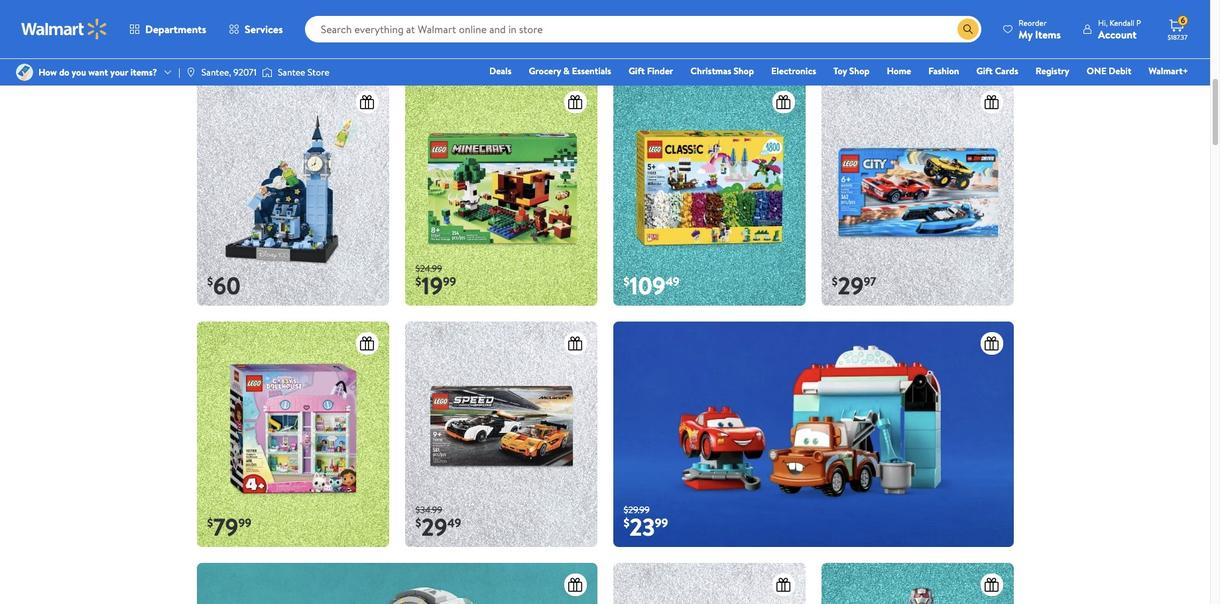 Task type: locate. For each thing, give the bounding box(es) containing it.
99 inside $29.99 $ 23 99
[[655, 515, 668, 532]]

deals link
[[484, 64, 518, 78]]

99
[[673, 20, 694, 46], [443, 274, 456, 290], [238, 515, 252, 532], [655, 515, 668, 532]]

0 horizontal spatial gift
[[629, 64, 645, 78]]

1 horizontal spatial $ 29 97
[[832, 270, 877, 303]]

$ inside $24.99 $ 19 99
[[416, 274, 422, 290]]

1 horizontal spatial shop
[[850, 64, 870, 78]]

do
[[59, 66, 69, 79]]

0 horizontal spatial 29
[[213, 28, 239, 61]]

$29.99 for 23
[[624, 503, 650, 517]]

my
[[1019, 27, 1033, 41]]

|
[[178, 66, 180, 79]]

lego gabby's dollhouse 10788 building toy set, an 8-room playhouse with authentic details and popular characters from the show, including gabby, pandy paws, cakey and mercat, gift for kids ages 4+ image
[[197, 322, 389, 548]]

1 shop from the left
[[734, 64, 754, 78]]

$187.37
[[1168, 33, 1188, 42]]

29
[[213, 28, 239, 61], [838, 270, 864, 303], [422, 511, 448, 544]]

$ inside $34.99 $ 29 49
[[416, 515, 422, 532]]

walmart+
[[1149, 64, 1189, 78]]

departments
[[145, 22, 206, 36]]

santee, 92071
[[202, 66, 257, 79]]

 image left how
[[16, 64, 33, 81]]

 image for how do you want your items?
[[16, 64, 33, 81]]

0 vertical spatial 29
[[213, 28, 239, 61]]

 image right 92071
[[262, 66, 273, 79]]

1 horizontal spatial  image
[[262, 66, 273, 79]]

1 horizontal spatial 49
[[666, 274, 680, 290]]

$ 29 97
[[207, 28, 252, 61], [832, 270, 877, 303]]

19
[[422, 270, 443, 303]]

toy
[[834, 64, 847, 78]]

$
[[624, 20, 633, 46], [207, 32, 213, 49], [416, 32, 422, 49], [207, 274, 213, 290], [416, 274, 422, 290], [624, 274, 630, 290], [832, 274, 838, 290], [207, 515, 213, 532], [416, 515, 422, 532], [624, 515, 630, 532]]

23
[[630, 511, 655, 544]]

0 vertical spatial 97
[[239, 32, 252, 49]]

 image
[[186, 67, 196, 78]]

shop right toy
[[850, 64, 870, 78]]

0 horizontal spatial 49
[[448, 515, 461, 532]]

lego classic creative fantasy universe set 11033, building adventure for imaginative play with unicorn toy, castle, dragon and pirate ship builds, gift idea for kids ages 5 plus image
[[613, 80, 806, 306]]

0 horizontal spatial $29.99
[[416, 20, 442, 34]]

1 vertical spatial 49
[[448, 515, 461, 532]]

gift for gift finder
[[629, 64, 645, 78]]

gift cards link
[[971, 64, 1025, 78]]

109
[[630, 270, 666, 303]]

$ inside $29.99 $ 23 99
[[624, 515, 630, 532]]

gift left finder on the right top of page
[[629, 64, 645, 78]]

1 vertical spatial 97
[[864, 274, 877, 290]]

1 vertical spatial $29.99
[[624, 503, 650, 517]]

home link
[[881, 64, 918, 78]]

2 vertical spatial 29
[[422, 511, 448, 544]]

Walmart Site-Wide search field
[[305, 16, 982, 42]]

49
[[666, 274, 680, 290], [448, 515, 461, 532]]

$ inside "$ 79 99"
[[207, 515, 213, 532]]

shop
[[734, 64, 754, 78], [850, 64, 870, 78]]

$24.99 $ 19 99
[[416, 262, 456, 303]]

$29.99
[[416, 20, 442, 34], [624, 503, 650, 517]]

0 vertical spatial 49
[[666, 274, 680, 290]]

fashion
[[929, 64, 960, 78]]

2 shop from the left
[[850, 64, 870, 78]]

shop right christmas
[[734, 64, 754, 78]]

0 horizontal spatial $ 29 97
[[207, 28, 252, 61]]

gift cards
[[977, 64, 1019, 78]]

0 horizontal spatial shop
[[734, 64, 754, 78]]

1 horizontal spatial gift
[[977, 64, 993, 78]]

reorder my items
[[1019, 17, 1061, 41]]

$29.99 $ 24
[[416, 20, 449, 61]]

hi,
[[1099, 17, 1108, 28]]

1 vertical spatial $ 29 97
[[832, 270, 877, 303]]

search icon image
[[963, 24, 974, 34]]

 image
[[16, 64, 33, 81], [262, 66, 273, 79]]

$29.99 inside $29.99 $ 24
[[416, 20, 442, 34]]

account
[[1099, 27, 1137, 41]]

24
[[422, 28, 449, 61]]

gift
[[629, 64, 645, 78], [977, 64, 993, 78]]

$29.99 inside $29.99 $ 23 99
[[624, 503, 650, 517]]

 image for santee store
[[262, 66, 273, 79]]

finder
[[647, 64, 674, 78]]

grocery & essentials
[[529, 64, 612, 78]]

santee,
[[202, 66, 231, 79]]

49 inside $34.99 $ 29 49
[[448, 515, 461, 532]]

1 gift from the left
[[629, 64, 645, 78]]

how do you want your items?
[[38, 66, 157, 79]]

gift left cards
[[977, 64, 993, 78]]

one
[[1087, 64, 1107, 78]]

items
[[1036, 27, 1061, 41]]

walmart+ link
[[1143, 64, 1195, 78]]

1 horizontal spatial 97
[[864, 274, 877, 290]]

lego disney peter pan & wendy's flight over london 43232 never-grow-up building set, disney's 100th anniversary toy celebrates childhood imaginations, great disney gift for kids 10-12 years old image
[[197, 80, 389, 306]]

0 vertical spatial $29.99
[[416, 20, 442, 34]]

0 horizontal spatial  image
[[16, 64, 33, 81]]

97
[[239, 32, 252, 49], [864, 274, 877, 290]]

1 horizontal spatial $29.99
[[624, 503, 650, 517]]

you
[[72, 66, 86, 79]]

2 horizontal spatial 29
[[838, 270, 864, 303]]

1 horizontal spatial 29
[[422, 511, 448, 544]]

60
[[213, 270, 241, 303]]

electronics
[[772, 64, 817, 78]]

santee store
[[278, 66, 330, 79]]

services button
[[218, 13, 294, 45]]

&
[[564, 64, 570, 78]]

shop for toy shop
[[850, 64, 870, 78]]

2 gift from the left
[[977, 64, 993, 78]]



Task type: describe. For each thing, give the bounding box(es) containing it.
shop for christmas shop
[[734, 64, 754, 78]]

p
[[1137, 17, 1142, 28]]

christmas shop
[[691, 64, 754, 78]]

registry link
[[1030, 64, 1076, 78]]

items?
[[130, 66, 157, 79]]

$29.99 for 24
[[416, 20, 442, 34]]

lego minecraft the bee cottage 21241 building set - construction toy with buildable house, farm, baby zombie, and animal figures, game inspired birthday gift idea for boys and girls ages 8+ image
[[405, 80, 597, 306]]

$ 60
[[207, 270, 241, 303]]

store
[[308, 66, 330, 79]]

walmart image
[[21, 19, 107, 40]]

$ 79 99
[[207, 511, 252, 544]]

want
[[88, 66, 108, 79]]

debit
[[1109, 64, 1132, 78]]

toy shop
[[834, 64, 870, 78]]

hi, kendall p account
[[1099, 17, 1142, 41]]

lego speed champions mclaren solus gt & mclaren f1 lm 76918 , featuring 2 iconic race car toys, hypercar model building kit, collectible 2023 set, great kid-friendly gift for boys and girls ages 9+ image
[[405, 322, 597, 548]]

registry
[[1036, 64, 1070, 78]]

lego duplo | disney lightning mcqueen & mater's car wash fun 10996, toddler toy with two buildable cars, educational stem toy for the holidays image
[[613, 322, 1014, 548]]

christmas
[[691, 64, 732, 78]]

services
[[245, 22, 283, 36]]

99 inside $ 69 99
[[673, 20, 694, 46]]

$ inside $29.99 $ 24
[[416, 32, 422, 49]]

$34.99 $ 29 49
[[416, 503, 461, 544]]

0 horizontal spatial 97
[[239, 32, 252, 49]]

your
[[110, 66, 128, 79]]

home
[[887, 64, 912, 78]]

one debit link
[[1081, 64, 1138, 78]]

$34.99
[[416, 503, 443, 517]]

$ inside $ 109 49
[[624, 274, 630, 290]]

92071
[[234, 66, 257, 79]]

reorder
[[1019, 17, 1047, 28]]

grocery & essentials link
[[523, 64, 618, 78]]

gift for gift cards
[[977, 64, 993, 78]]

1 vertical spatial 29
[[838, 270, 864, 303]]

$ inside $ 69 99
[[624, 20, 633, 46]]

0 vertical spatial $ 29 97
[[207, 28, 252, 61]]

santee
[[278, 66, 305, 79]]

electronics link
[[766, 64, 823, 78]]

$24.99
[[416, 262, 442, 275]]

$ inside $ 60
[[207, 274, 213, 290]]

99 inside $24.99 $ 19 99
[[443, 274, 456, 290]]

kendall
[[1110, 17, 1135, 28]]

$ 109 49
[[624, 270, 680, 303]]

$29.99 $ 23 99
[[624, 503, 668, 544]]

Search search field
[[305, 16, 982, 42]]

fashion link
[[923, 64, 966, 78]]

gift finder
[[629, 64, 674, 78]]

6 $187.37
[[1168, 15, 1188, 42]]

79
[[213, 511, 238, 544]]

toy shop link
[[828, 64, 876, 78]]

deals
[[490, 64, 512, 78]]

gift finder link
[[623, 64, 680, 78]]

christmas shop link
[[685, 64, 760, 78]]

49 inside $ 109 49
[[666, 274, 680, 290]]

29 inside $34.99 $ 29 49
[[422, 511, 448, 544]]

$ 69 99
[[624, 14, 694, 66]]

essentials
[[572, 64, 612, 78]]

grocery
[[529, 64, 561, 78]]

6
[[1181, 15, 1186, 26]]

one debit
[[1087, 64, 1132, 78]]

cards
[[995, 64, 1019, 78]]

99 inside "$ 79 99"
[[238, 515, 252, 532]]

departments button
[[118, 13, 218, 45]]

69
[[633, 14, 673, 66]]

lego city combo race pack 60395 toy car building set, includes a sports car, suv, speedboat and 3 minifigures, fun christmas toy for 6 year old boys, girls and fans of the lego 2kdrive video game image
[[822, 80, 1014, 306]]

how
[[38, 66, 57, 79]]



Task type: vqa. For each thing, say whether or not it's contained in the screenshot.
the rightmost 49
yes



